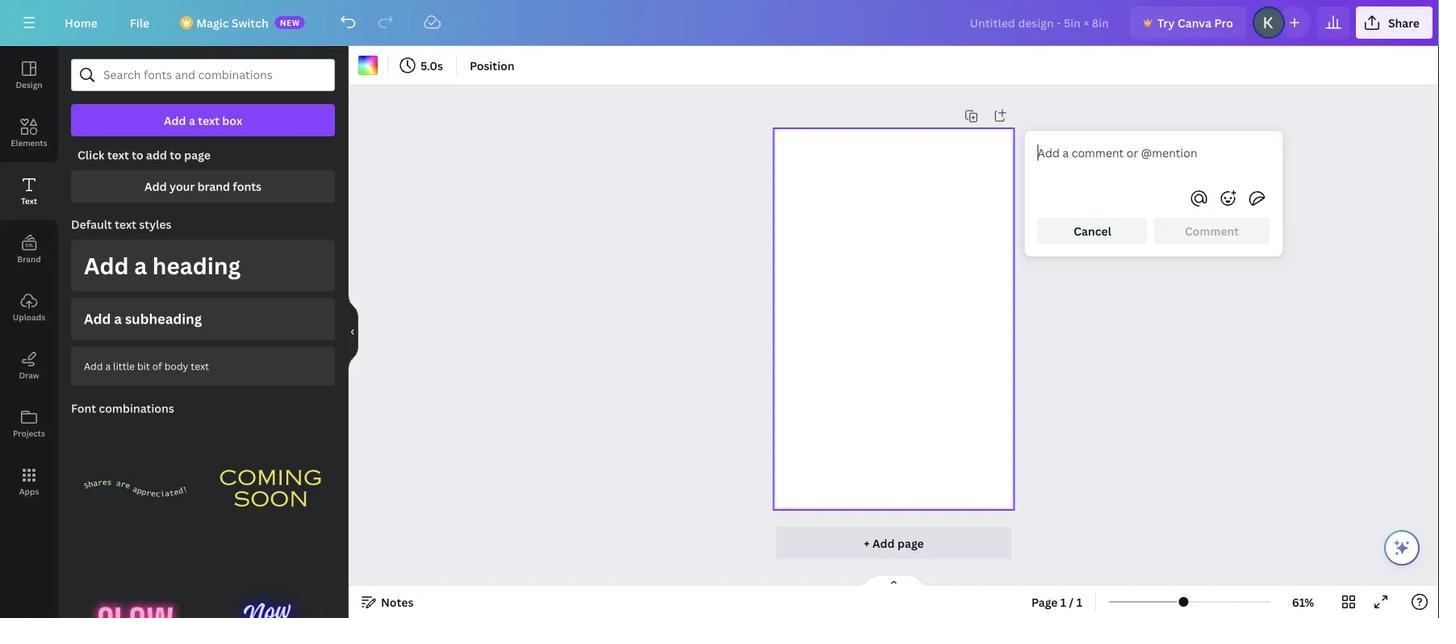 Task type: vqa. For each thing, say whether or not it's contained in the screenshot.
Design title text box
yes



Task type: locate. For each thing, give the bounding box(es) containing it.
to
[[132, 147, 143, 163], [170, 147, 182, 163]]

a left the little
[[105, 360, 111, 373]]

brand button
[[0, 220, 58, 279]]

hide image
[[348, 294, 359, 371]]

1 right /
[[1077, 595, 1083, 610]]

brand
[[17, 254, 41, 264]]

text button
[[0, 162, 58, 220]]

Design title text field
[[957, 6, 1124, 39]]

text left styles at the top left of page
[[115, 217, 136, 232]]

1 to from the left
[[132, 147, 143, 163]]

add down default
[[84, 250, 129, 281]]

+ add page
[[864, 536, 924, 551]]

share button
[[1356, 6, 1433, 39]]

elements button
[[0, 104, 58, 162]]

add a subheading button
[[71, 298, 335, 341]]

add a text box
[[164, 113, 242, 128]]

1 vertical spatial page
[[898, 536, 924, 551]]

elements
[[11, 137, 47, 148]]

apps
[[19, 486, 39, 497]]

text
[[21, 195, 37, 206]]

2 to from the left
[[170, 147, 182, 163]]

add for add your brand fonts
[[145, 179, 167, 194]]

font
[[71, 401, 96, 416]]

a inside button
[[134, 250, 147, 281]]

add
[[146, 147, 167, 163]]

5.0s button
[[395, 52, 450, 78]]

a left 'subheading'
[[114, 310, 122, 328]]

projects
[[13, 428, 45, 439]]

1 horizontal spatial 1
[[1077, 595, 1083, 610]]

1 1 from the left
[[1061, 595, 1067, 610]]

heading
[[152, 250, 241, 281]]

0 horizontal spatial page
[[184, 147, 211, 163]]

position
[[470, 58, 515, 73]]

0 horizontal spatial to
[[132, 147, 143, 163]]

uploads button
[[0, 279, 58, 337]]

page
[[1032, 595, 1058, 610]]

main menu bar
[[0, 0, 1440, 46]]

projects button
[[0, 395, 58, 453]]

share
[[1389, 15, 1420, 30]]

to right add
[[170, 147, 182, 163]]

to left add
[[132, 147, 143, 163]]

text right click
[[107, 147, 129, 163]]

add your brand fonts
[[145, 179, 262, 194]]

page
[[184, 147, 211, 163], [898, 536, 924, 551]]

add for add a text box
[[164, 113, 186, 128]]

61% button
[[1277, 589, 1330, 615]]

a left box
[[189, 113, 195, 128]]

a down styles at the top left of page
[[134, 250, 147, 281]]

add left 'subheading'
[[84, 310, 111, 328]]

add left the your
[[145, 179, 167, 194]]

page 1 / 1
[[1032, 595, 1083, 610]]

page up add your brand fonts at the left of the page
[[184, 147, 211, 163]]

page up show pages image
[[898, 536, 924, 551]]

styles
[[139, 217, 172, 232]]

show pages image
[[855, 575, 933, 588]]

add up add
[[164, 113, 186, 128]]

box
[[222, 113, 242, 128]]

add for add a little bit of body text
[[84, 360, 103, 373]]

body
[[164, 360, 188, 373]]

a
[[189, 113, 195, 128], [134, 250, 147, 281], [114, 310, 122, 328], [105, 360, 111, 373]]

magic
[[196, 15, 229, 30]]

add left the little
[[84, 360, 103, 373]]

1
[[1061, 595, 1067, 610], [1077, 595, 1083, 610]]

0 horizontal spatial 1
[[1061, 595, 1067, 610]]

text
[[198, 113, 220, 128], [107, 147, 129, 163], [115, 217, 136, 232], [191, 360, 209, 373]]

design button
[[0, 46, 58, 104]]

pro
[[1215, 15, 1234, 30]]

#ffffff image
[[359, 56, 378, 75]]

1 left /
[[1061, 595, 1067, 610]]

home
[[65, 15, 98, 30]]

2 1 from the left
[[1077, 595, 1083, 610]]

draw button
[[0, 337, 58, 395]]

apps button
[[0, 453, 58, 511]]

add
[[164, 113, 186, 128], [145, 179, 167, 194], [84, 250, 129, 281], [84, 310, 111, 328], [84, 360, 103, 373], [873, 536, 895, 551]]

1 horizontal spatial to
[[170, 147, 182, 163]]

click
[[78, 147, 105, 163]]

add a heading
[[84, 250, 241, 281]]

try canva pro
[[1158, 15, 1234, 30]]

1 horizontal spatial page
[[898, 536, 924, 551]]

add inside button
[[84, 250, 129, 281]]

canva
[[1178, 15, 1212, 30]]



Task type: describe. For each thing, give the bounding box(es) containing it.
a for text
[[189, 113, 195, 128]]

add for add a subheading
[[84, 310, 111, 328]]

a for subheading
[[114, 310, 122, 328]]

default text styles
[[71, 217, 172, 232]]

magic switch
[[196, 15, 269, 30]]

add a subheading
[[84, 310, 202, 328]]

try canva pro button
[[1130, 6, 1247, 39]]

Comment draft. Add a comment or @mention. text field
[[1038, 144, 1270, 179]]

5.0s
[[421, 58, 443, 73]]

+
[[864, 536, 870, 551]]

font combinations
[[71, 401, 174, 416]]

cancel button
[[1038, 218, 1148, 244]]

add a little bit of body text button
[[71, 347, 335, 386]]

add a little bit of body text
[[84, 360, 209, 373]]

canva assistant image
[[1393, 539, 1412, 558]]

page inside button
[[898, 536, 924, 551]]

cancel
[[1074, 223, 1112, 239]]

combinations
[[99, 401, 174, 416]]

try
[[1158, 15, 1175, 30]]

switch
[[232, 15, 269, 30]]

little
[[113, 360, 135, 373]]

default
[[71, 217, 112, 232]]

subheading
[[125, 310, 202, 328]]

/
[[1070, 595, 1074, 610]]

text right body
[[191, 360, 209, 373]]

notes button
[[355, 589, 420, 615]]

add a heading button
[[71, 240, 335, 291]]

home link
[[52, 6, 110, 39]]

add right +
[[873, 536, 895, 551]]

new
[[280, 17, 300, 28]]

+ add page button
[[776, 527, 1012, 560]]

a for little
[[105, 360, 111, 373]]

side panel tab list
[[0, 46, 58, 511]]

fonts
[[233, 179, 262, 194]]

bit
[[137, 360, 150, 373]]

comment button
[[1154, 218, 1270, 244]]

add your brand fonts button
[[71, 170, 335, 203]]

file button
[[117, 6, 162, 39]]

comment
[[1185, 223, 1239, 239]]

design
[[16, 79, 42, 90]]

0 vertical spatial page
[[184, 147, 211, 163]]

add a text box button
[[71, 104, 335, 136]]

your
[[170, 179, 195, 194]]

click text to add to page
[[78, 147, 211, 163]]

file
[[130, 15, 150, 30]]

of
[[152, 360, 162, 373]]

position button
[[463, 52, 521, 78]]

uploads
[[13, 312, 45, 323]]

text left box
[[198, 113, 220, 128]]

a for heading
[[134, 250, 147, 281]]

Search fonts and combinations search field
[[103, 60, 303, 90]]

notes
[[381, 595, 414, 610]]

61%
[[1292, 595, 1315, 610]]

brand
[[197, 179, 230, 194]]

add for add a heading
[[84, 250, 129, 281]]

draw
[[19, 370, 39, 381]]



